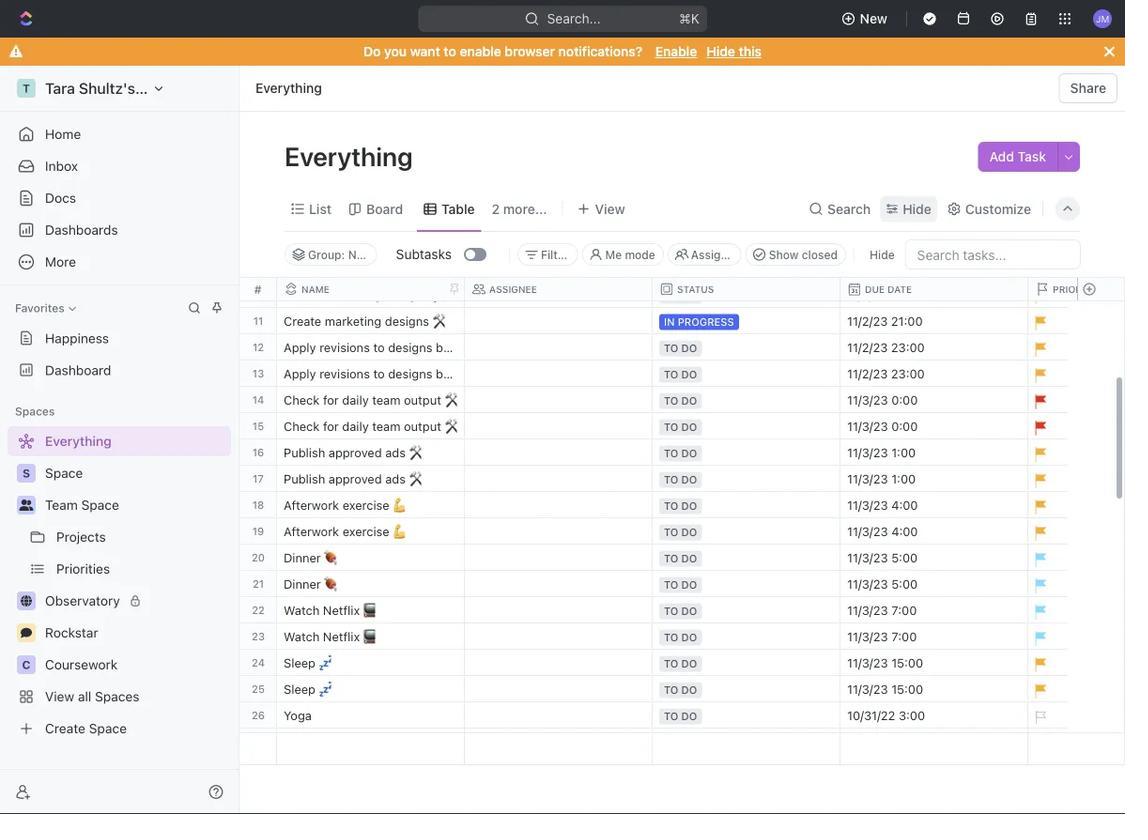 Task type: describe. For each thing, give the bounding box(es) containing it.
11/3/23 15:00 for 15th to do cell
[[847, 683, 924, 697]]

3 to do cell from the top
[[653, 361, 841, 386]]

afterwork exercise 💪 for 18
[[284, 498, 405, 513]]

3:00
[[899, 709, 925, 723]]

more
[[45, 254, 76, 270]]

priorities
[[56, 561, 110, 577]]

13
[[252, 367, 264, 380]]

2 11/3/23 0:00 cell from the top
[[841, 413, 1029, 439]]

output for 14
[[404, 393, 441, 407]]

view for view all spaces
[[45, 689, 74, 705]]

cell for 3rd to do cell from the bottom of the page
[[465, 650, 653, 676]]

priority
[[1053, 284, 1098, 295]]

publish for 16
[[284, 446, 325, 460]]

11/2/23 23:00 for second 11/2/23 23:00 cell from the top
[[847, 367, 925, 381]]

observatory link
[[45, 586, 227, 616]]

11/3/23 15:00 for 3rd to do cell from the bottom of the page
[[847, 656, 924, 670]]

name button
[[277, 283, 465, 296]]

11/3/23 4:00 cell for ninth to do cell from the bottom
[[841, 492, 1029, 518]]

0:00 for second 11/3/23 0:00 cell from the bottom
[[892, 393, 918, 407]]

search...
[[547, 11, 601, 26]]

24
[[252, 657, 265, 669]]

🍖 for 20
[[324, 551, 337, 565]]

jm
[[1096, 13, 1110, 24]]

16
[[252, 446, 264, 458]]

group:
[[308, 248, 345, 261]]

sleep 💤 for 25
[[284, 683, 331, 697]]

0 horizontal spatial hide
[[707, 44, 736, 59]]

check for 15
[[284, 419, 320, 434]]

do for cell for 3rd to do cell from the bottom of the page
[[682, 658, 697, 670]]

assignee button
[[465, 283, 653, 296]]

💪 for 19
[[393, 525, 405, 539]]

do for cell corresponding to 11th to do cell from the top
[[682, 579, 697, 591]]

projects
[[56, 529, 106, 545]]

dropdown menu image
[[841, 734, 1028, 765]]

11/3/23 5:00 for 10th to do cell
[[847, 551, 918, 565]]

watch netflix 📺 for 23
[[284, 630, 376, 644]]

due date
[[865, 284, 912, 295]]

26
[[252, 709, 265, 722]]

do for cell for 5th to do cell from the top of the page
[[682, 421, 697, 434]]

tara shultz's workspace
[[45, 79, 217, 97]]

team for 14
[[372, 393, 401, 407]]

filters button
[[518, 243, 578, 266]]

2 11/3/23 15:00 cell from the top
[[841, 676, 1029, 702]]

coursework
[[45, 657, 118, 673]]

coursework, , element
[[17, 656, 36, 675]]

📺 for 22
[[363, 604, 376, 618]]

table link
[[438, 196, 475, 222]]

tara shultz's workspace, , element
[[17, 79, 36, 98]]

11/3/23 4:00 for 8th to do cell from the bottom of the page
[[847, 525, 918, 539]]

publish approved ads ⚒️ for 17
[[284, 472, 421, 486]]

c
[[22, 659, 30, 672]]

7 to do cell from the top
[[653, 466, 841, 491]]

due
[[865, 284, 885, 295]]

6 11/3/23 from the top
[[847, 525, 888, 539]]

name
[[302, 284, 330, 295]]

11/3/23 1:00 cell for 6th to do cell from the top of the page
[[841, 440, 1029, 465]]

filters
[[541, 248, 575, 261]]

press space to select this row. row containing 12
[[240, 334, 465, 361]]

designs
[[385, 314, 429, 328]]

space for create
[[89, 721, 127, 737]]

2 more...
[[492, 201, 547, 217]]

press space to select this row. row containing breakfast
[[240, 729, 465, 755]]

add
[[990, 149, 1015, 164]]

to do for first to do cell from the top of the page
[[664, 290, 697, 302]]

team
[[45, 497, 78, 513]]

⚒️ for 11
[[433, 314, 445, 328]]

more...
[[503, 201, 547, 217]]

14 to do cell from the top
[[653, 650, 841, 676]]

cell for 16th to do cell
[[465, 703, 653, 728]]

12 11/3/23 from the top
[[847, 683, 888, 697]]

status
[[677, 284, 714, 295]]

workspace
[[139, 79, 217, 97]]

docs link
[[8, 183, 231, 213]]

#
[[254, 283, 262, 296]]

0 vertical spatial everything link
[[251, 77, 327, 100]]

9 11/3/23 from the top
[[847, 604, 888, 618]]

grid containing 11/2/23 21:00
[[240, 45, 1126, 815]]

3 row group from the left
[[1068, 45, 1115, 815]]

📺 for 23
[[363, 630, 376, 644]]

browser
[[505, 44, 555, 59]]

10/31/22 3:00
[[847, 709, 925, 723]]

tara
[[45, 79, 75, 97]]

16 to do cell from the top
[[653, 703, 841, 728]]

exercise for 18
[[343, 498, 390, 513]]

11/3/23 4:00 cell for 8th to do cell from the bottom of the page
[[841, 519, 1029, 544]]

create marketing designs ⚒️
[[284, 314, 445, 328]]

afterwork for 19
[[284, 525, 339, 539]]

1 11/3/23 from the top
[[847, 393, 888, 407]]

for for 15
[[323, 419, 339, 434]]

do you want to enable browser notifications? enable hide this
[[364, 44, 762, 59]]

hide button
[[862, 243, 903, 266]]

13 to do cell from the top
[[653, 624, 841, 649]]

mode
[[625, 248, 656, 261]]

assignees button
[[668, 243, 747, 266]]

yoga
[[284, 709, 312, 723]]

to do for 15th to do cell
[[664, 684, 697, 697]]

search button
[[803, 196, 877, 222]]

press space to select this row. row containing 13
[[240, 361, 465, 387]]

to do for 8th to do cell from the bottom of the page
[[664, 527, 697, 539]]

this
[[739, 44, 762, 59]]

hide inside dropdown button
[[903, 201, 932, 217]]

press space to select this row. row containing 10/31/22 3:00
[[465, 703, 1126, 732]]

1 vertical spatial spaces
[[95, 689, 140, 705]]

15:00 for 2nd 11/3/23 15:00 cell from the bottom
[[892, 656, 924, 670]]

happiness
[[45, 331, 109, 346]]

15
[[253, 420, 264, 432]]

to do for 16th to do cell
[[664, 711, 697, 723]]

do
[[364, 44, 381, 59]]

comment image
[[21, 628, 32, 639]]

daily for 15
[[342, 419, 369, 434]]

Search tasks... text field
[[906, 241, 1080, 269]]

11/2/23 for 11/2/23 21:00 cell associated with to do
[[847, 288, 888, 302]]

11/3/23 7:00 for fifth to do cell from the bottom
[[847, 604, 917, 618]]

notifications?
[[559, 44, 643, 59]]

19
[[252, 525, 264, 537]]

dashboard
[[45, 363, 111, 378]]

11/2/23 for second 11/2/23 23:00 cell from the top
[[847, 367, 888, 381]]

press space to select this row. row containing yoga
[[240, 703, 465, 729]]

11/3/23 0:00 for second 11/3/23 0:00 cell from the bottom
[[847, 393, 918, 407]]

2 11/3/23 from the top
[[847, 419, 888, 434]]

0 vertical spatial spaces
[[15, 405, 55, 418]]

10 11/3/23 from the top
[[847, 630, 888, 644]]

due date column header
[[841, 278, 1033, 301]]

do for fifth to do cell from the bottom's cell
[[682, 606, 697, 618]]

ads for 17
[[385, 472, 406, 486]]

shultz's
[[79, 79, 135, 97]]

favorites
[[15, 302, 65, 315]]

sleep for 25
[[284, 683, 316, 697]]

status button
[[653, 283, 841, 296]]

2 11/3/23 1:00 from the top
[[847, 472, 916, 486]]

publish for 17
[[284, 472, 325, 486]]

cell for 10th to do cell
[[465, 545, 653, 570]]

inbox link
[[8, 151, 231, 181]]

show
[[769, 248, 799, 261]]

1 11/3/23 15:00 cell from the top
[[841, 650, 1029, 676]]

me
[[606, 248, 622, 261]]

0 horizontal spatial everything link
[[8, 427, 227, 457]]

due date button
[[841, 283, 1029, 296]]

cell for 13th to do cell from the top of the page
[[465, 624, 653, 649]]

view button
[[571, 187, 632, 231]]

11/3/23 0:00 for 1st 11/3/23 0:00 cell from the bottom of the page
[[847, 419, 918, 434]]

row group containing create marketing designs ⚒️
[[240, 45, 465, 815]]

customize button
[[941, 196, 1037, 222]]

cell for ninth to do cell from the bottom
[[465, 492, 653, 518]]

11/3/23 5:00 for 11th to do cell from the top
[[847, 577, 918, 591]]

2 11/2/23 23:00 cell from the top
[[841, 361, 1029, 386]]

1 11/2/23 23:00 cell from the top
[[841, 334, 1029, 360]]

assignee
[[489, 284, 537, 295]]

10/31/22 5:00
[[847, 735, 925, 749]]

search
[[828, 201, 871, 217]]

want
[[410, 44, 440, 59]]

view button
[[571, 196, 632, 222]]

11/3/23 5:00 cell for 10th to do cell
[[841, 545, 1029, 570]]

dashboard link
[[8, 355, 231, 385]]

4 11/3/23 from the top
[[847, 472, 888, 486]]

to do for 13th to do cell from the top of the page
[[664, 632, 697, 644]]

subtasks
[[396, 247, 452, 262]]

2 to do cell from the top
[[653, 334, 841, 360]]

10 to do cell from the top
[[653, 545, 841, 570]]

21:00 for in progress
[[891, 314, 923, 328]]

home link
[[8, 119, 231, 149]]

create space
[[45, 721, 127, 737]]

marketing
[[325, 314, 382, 328]]

list link
[[305, 196, 332, 222]]

closed
[[802, 248, 838, 261]]

rockstar link
[[45, 618, 227, 648]]

10/31/22 for 10/31/22 3:00
[[847, 709, 896, 723]]

priority button
[[1029, 283, 1126, 296]]

enable
[[460, 44, 501, 59]]

check for 14
[[284, 393, 320, 407]]

dinner for 21
[[284, 577, 321, 591]]

ads for 16
[[385, 446, 406, 460]]

8 to do cell from the top
[[653, 492, 841, 518]]

11 11/3/23 from the top
[[847, 656, 888, 670]]

11/2/23 21:00 for progress
[[847, 314, 923, 328]]

user group image
[[19, 500, 33, 511]]

create for create marketing designs ⚒️
[[284, 314, 322, 328]]

watch for 23
[[284, 630, 320, 644]]

15:00 for second 11/3/23 15:00 cell from the top
[[892, 683, 924, 697]]

inbox
[[45, 158, 78, 174]]

cell for 8th to do cell from the bottom of the page
[[465, 519, 653, 544]]

space for team
[[81, 497, 119, 513]]

5:00 inside cell
[[899, 735, 925, 749]]

share button
[[1059, 73, 1118, 103]]

do for cell for first to do cell from the top of the page
[[682, 290, 697, 302]]

0 vertical spatial space
[[45, 466, 83, 481]]

0:00 for 1st 11/3/23 0:00 cell from the bottom of the page
[[892, 419, 918, 434]]

12 to do cell from the top
[[653, 598, 841, 623]]

team space link
[[45, 490, 227, 520]]

11 to do cell from the top
[[653, 571, 841, 597]]



Task type: locate. For each thing, give the bounding box(es) containing it.
0 vertical spatial 11/3/23 15:00
[[847, 656, 924, 670]]

sidebar navigation
[[0, 66, 243, 815]]

11/2/23 21:00 down due date
[[847, 314, 923, 328]]

10 to do from the top
[[664, 553, 697, 565]]

2 11/3/23 5:00 cell from the top
[[841, 571, 1029, 597]]

check for daily team output ⚒️ for 15
[[284, 419, 457, 434]]

🍖 right 21
[[324, 577, 337, 591]]

cell for fifth to do cell from the bottom
[[465, 598, 653, 623]]

4 do from the top
[[682, 395, 697, 407]]

1 dinner 🍖 from the top
[[284, 551, 337, 565]]

view up me
[[595, 201, 625, 217]]

11/3/23 5:00 cell
[[841, 545, 1029, 570], [841, 571, 1029, 597]]

5 11/3/23 from the top
[[847, 498, 888, 513]]

0 vertical spatial 11/3/23 0:00
[[847, 393, 918, 407]]

2 11/3/23 4:00 from the top
[[847, 525, 918, 539]]

7:00 for fifth to do cell from the bottom
[[892, 604, 917, 618]]

for for 14
[[323, 393, 339, 407]]

2 sleep 💤 from the top
[[284, 683, 331, 697]]

space, , element
[[17, 464, 36, 483]]

11/2/23 23:00 cell
[[841, 334, 1029, 360], [841, 361, 1029, 386]]

3 to do from the top
[[664, 369, 697, 381]]

do for cell for 6th to do cell from the top of the page
[[682, 448, 697, 460]]

1 horizontal spatial hide
[[870, 248, 895, 261]]

1 daily from the top
[[342, 393, 369, 407]]

11/2/23 21:00 down hide button
[[847, 288, 923, 302]]

2 11/3/23 15:00 from the top
[[847, 683, 924, 697]]

10/31/22
[[847, 709, 896, 723], [847, 735, 896, 749]]

11 to do from the top
[[664, 579, 697, 591]]

row
[[465, 278, 1126, 301]]

1 vertical spatial 5:00
[[892, 577, 918, 591]]

7:00 for 13th to do cell from the top of the page
[[892, 630, 917, 644]]

6 to do cell from the top
[[653, 440, 841, 465]]

2 4:00 from the top
[[892, 525, 918, 539]]

0 vertical spatial approved
[[329, 446, 382, 460]]

dashboards link
[[8, 215, 231, 245]]

to do cell
[[653, 282, 841, 307], [653, 334, 841, 360], [653, 361, 841, 386], [653, 387, 841, 412], [653, 413, 841, 439], [653, 440, 841, 465], [653, 466, 841, 491], [653, 492, 841, 518], [653, 519, 841, 544], [653, 545, 841, 570], [653, 571, 841, 597], [653, 598, 841, 623], [653, 624, 841, 649], [653, 650, 841, 676], [653, 676, 841, 702], [653, 703, 841, 728]]

customize
[[966, 201, 1032, 217]]

netflix right 23
[[323, 630, 360, 644]]

💤 right 24
[[319, 656, 331, 670]]

1 vertical spatial 💪
[[393, 525, 405, 539]]

row containing assignee
[[465, 278, 1126, 301]]

2 1:00 from the top
[[892, 472, 916, 486]]

1 💤 from the top
[[319, 656, 331, 670]]

publish right 16
[[284, 446, 325, 460]]

do for cell associated with 14th to do cell from the bottom of the page
[[682, 369, 697, 381]]

0 vertical spatial 11/3/23 15:00 cell
[[841, 650, 1029, 676]]

1 vertical spatial watch
[[284, 630, 320, 644]]

sleep for 24
[[284, 656, 316, 670]]

create down name
[[284, 314, 322, 328]]

2 vertical spatial everything
[[45, 434, 112, 449]]

you
[[384, 44, 407, 59]]

1 horizontal spatial create
[[284, 314, 322, 328]]

0 vertical spatial hide
[[707, 44, 736, 59]]

11/3/23 15:00 cell
[[841, 650, 1029, 676], [841, 676, 1029, 702]]

1 💪 from the top
[[393, 498, 405, 513]]

2
[[492, 201, 500, 217]]

1 vertical spatial 21:00
[[891, 314, 923, 328]]

20
[[252, 551, 265, 564]]

hide left this
[[707, 44, 736, 59]]

table
[[442, 201, 475, 217]]

1 11/3/23 0:00 cell from the top
[[841, 387, 1029, 412]]

t
[[23, 82, 30, 95]]

list
[[309, 201, 332, 217]]

none
[[348, 248, 377, 261]]

7 11/3/23 from the top
[[847, 551, 888, 565]]

to do for fifth to do cell from the bottom
[[664, 606, 697, 618]]

21:00 right due
[[891, 288, 923, 302]]

0 vertical spatial afterwork exercise 💪
[[284, 498, 405, 513]]

11/3/23 7:00 cell
[[841, 598, 1029, 623], [841, 624, 1029, 649]]

watch
[[284, 604, 320, 618], [284, 630, 320, 644]]

team space
[[45, 497, 119, 513]]

2 row group from the left
[[465, 45, 1126, 815]]

21:00 down date
[[891, 314, 923, 328]]

3 11/2/23 from the top
[[847, 341, 888, 355]]

1 vertical spatial view
[[45, 689, 74, 705]]

create inside 'sidebar' navigation
[[45, 721, 85, 737]]

0 vertical spatial 11/3/23 0:00 cell
[[841, 387, 1029, 412]]

11/3/23 4:00
[[847, 498, 918, 513], [847, 525, 918, 539]]

cell for 5th to do cell from the top of the page
[[465, 413, 653, 439]]

1 vertical spatial 11/3/23 1:00
[[847, 472, 916, 486]]

18
[[252, 499, 264, 511]]

exercise
[[343, 498, 390, 513], [343, 525, 390, 539]]

4:00 for ninth to do cell from the bottom
[[892, 498, 918, 513]]

watch netflix 📺
[[284, 604, 376, 618], [284, 630, 376, 644]]

cell for first to do cell from the top of the page
[[465, 282, 653, 307]]

hide inside button
[[870, 248, 895, 261]]

1 vertical spatial check
[[284, 419, 320, 434]]

0 vertical spatial 1:00
[[892, 446, 916, 460]]

4 to do cell from the top
[[653, 387, 841, 412]]

11/3/23 5:00 cell for 11th to do cell from the top
[[841, 571, 1029, 597]]

2 21:00 from the top
[[891, 314, 923, 328]]

create for create space
[[45, 721, 85, 737]]

dinner right 20
[[284, 551, 321, 565]]

0 vertical spatial watch
[[284, 604, 320, 618]]

2 11/3/23 1:00 cell from the top
[[841, 466, 1029, 491]]

space up projects
[[81, 497, 119, 513]]

5 do from the top
[[682, 421, 697, 434]]

23:00 for second 11/2/23 23:00 cell from the bottom of the page
[[891, 341, 925, 355]]

2 more... button
[[485, 196, 554, 222]]

1 check from the top
[[284, 393, 320, 407]]

4 to do from the top
[[664, 395, 697, 407]]

0 vertical spatial output
[[404, 393, 441, 407]]

0 vertical spatial 0:00
[[892, 393, 918, 407]]

approved
[[329, 446, 382, 460], [329, 472, 382, 486]]

1 vertical spatial 11/2/23 21:00 cell
[[841, 308, 1029, 334]]

15 to do cell from the top
[[653, 676, 841, 702]]

s
[[22, 467, 30, 480]]

1 11/3/23 1:00 from the top
[[847, 446, 916, 460]]

15:00
[[892, 656, 924, 670], [892, 683, 924, 697]]

0:00
[[892, 393, 918, 407], [892, 419, 918, 434]]

1 📺 from the top
[[363, 604, 376, 618]]

0 vertical spatial netflix
[[323, 604, 360, 618]]

sleep
[[284, 656, 316, 670], [284, 683, 316, 697]]

globe image
[[21, 596, 32, 607]]

11/3/23 4:00 for ninth to do cell from the bottom
[[847, 498, 918, 513]]

1:00 for 11/3/23 1:00 cell corresponding to seventh to do cell from the top
[[892, 472, 916, 486]]

to do for 5th to do cell from the top of the page
[[664, 421, 697, 434]]

do for cell related to 16th to do cell
[[682, 711, 697, 723]]

11/2/23 23:00
[[847, 341, 925, 355], [847, 367, 925, 381]]

1 vertical spatial 0:00
[[892, 419, 918, 434]]

everything link
[[251, 77, 327, 100], [8, 427, 227, 457]]

2 0:00 from the top
[[892, 419, 918, 434]]

2 ads from the top
[[385, 472, 406, 486]]

1 vertical spatial dinner
[[284, 577, 321, 591]]

view inside button
[[595, 201, 625, 217]]

⚒️ for 17
[[409, 472, 421, 486]]

0 vertical spatial 11/3/23 5:00 cell
[[841, 545, 1029, 570]]

17
[[253, 473, 264, 485]]

space up team
[[45, 466, 83, 481]]

16 to do from the top
[[664, 711, 697, 723]]

1 11/3/23 7:00 from the top
[[847, 604, 917, 618]]

cell
[[240, 282, 277, 307], [465, 282, 653, 307], [465, 308, 653, 334], [465, 334, 653, 360], [465, 361, 653, 386], [465, 387, 653, 412], [465, 413, 653, 439], [465, 440, 653, 465], [465, 466, 653, 491], [465, 492, 653, 518], [465, 519, 653, 544], [465, 545, 653, 570], [465, 571, 653, 597], [465, 598, 653, 623], [465, 624, 653, 649], [465, 650, 653, 676], [465, 676, 653, 702], [465, 703, 653, 728], [240, 729, 277, 754], [465, 729, 653, 754], [653, 729, 841, 754]]

daily for 14
[[342, 393, 369, 407]]

afterwork right 19
[[284, 525, 339, 539]]

2 dinner 🍖 from the top
[[284, 577, 337, 591]]

12 to do from the top
[[664, 606, 697, 618]]

22
[[252, 604, 265, 616]]

💤 for 24
[[319, 656, 331, 670]]

0 vertical spatial 🍖
[[324, 551, 337, 565]]

cell for 11th to do cell from the top
[[465, 571, 653, 597]]

2 daily from the top
[[342, 419, 369, 434]]

10/31/22 for 10/31/22 5:00
[[847, 735, 896, 749]]

all
[[78, 689, 91, 705]]

1 vertical spatial 23:00
[[891, 367, 925, 381]]

1 check for daily team output ⚒️ from the top
[[284, 393, 457, 407]]

11
[[253, 315, 263, 327]]

netflix
[[323, 604, 360, 618], [323, 630, 360, 644]]

group: none
[[308, 248, 377, 261]]

5 to do cell from the top
[[653, 413, 841, 439]]

0 vertical spatial watch netflix 📺
[[284, 604, 376, 618]]

0 vertical spatial for
[[323, 393, 339, 407]]

0 horizontal spatial spaces
[[15, 405, 55, 418]]

1 11/2/23 21:00 from the top
[[847, 288, 923, 302]]

0 vertical spatial sleep
[[284, 656, 316, 670]]

progress
[[678, 316, 734, 328]]

assignee column header
[[465, 278, 657, 301]]

1 vertical spatial watch netflix 📺
[[284, 630, 376, 644]]

1 4:00 from the top
[[892, 498, 918, 513]]

🍖 for 21
[[324, 577, 337, 591]]

sleep 💤 up yoga
[[284, 683, 331, 697]]

2 sleep from the top
[[284, 683, 316, 697]]

1 afterwork exercise 💪 from the top
[[284, 498, 405, 513]]

1 vertical spatial approved
[[329, 472, 382, 486]]

11/2/23 21:00 cell
[[841, 282, 1029, 307], [841, 308, 1029, 334]]

11/2/23 for second 11/2/23 23:00 cell from the bottom of the page
[[847, 341, 888, 355]]

press space to select this row. row
[[240, 282, 465, 308], [465, 282, 1126, 311], [1068, 282, 1115, 308], [240, 308, 465, 334], [465, 308, 1126, 337], [1068, 308, 1115, 334], [240, 334, 465, 361], [465, 334, 1126, 364], [1068, 334, 1115, 361], [240, 361, 465, 387], [465, 361, 1126, 390], [1068, 361, 1115, 387], [240, 387, 465, 413], [465, 387, 1126, 416], [1068, 387, 1115, 413], [240, 413, 465, 440], [465, 413, 1126, 443], [1068, 413, 1115, 440], [240, 440, 465, 466], [465, 440, 1126, 469], [1068, 440, 1115, 466], [240, 466, 465, 492], [465, 466, 1126, 495], [1068, 466, 1115, 492], [240, 492, 465, 519], [465, 492, 1126, 521], [1068, 492, 1115, 519], [240, 519, 465, 545], [465, 519, 1126, 548], [1068, 519, 1115, 545], [240, 545, 465, 571], [465, 545, 1126, 574], [1068, 545, 1115, 571], [240, 571, 465, 598], [465, 571, 1126, 600], [1068, 571, 1115, 598], [240, 598, 465, 624], [465, 598, 1126, 627], [1068, 598, 1115, 624], [240, 624, 465, 650], [465, 624, 1126, 653], [1068, 624, 1115, 650], [240, 650, 465, 676], [465, 650, 1126, 679], [1068, 650, 1115, 676], [240, 676, 465, 703], [465, 676, 1126, 706], [1068, 676, 1115, 703], [240, 703, 465, 729], [465, 703, 1126, 732], [1068, 703, 1115, 729], [240, 729, 465, 755], [465, 729, 1126, 758], [1068, 729, 1115, 755], [240, 734, 465, 766], [465, 734, 1126, 766], [1078, 734, 1125, 766]]

1 vertical spatial publish
[[284, 472, 325, 486]]

1 afterwork from the top
[[284, 498, 339, 513]]

dashboards
[[45, 222, 118, 238]]

team for 15
[[372, 419, 401, 434]]

21
[[253, 578, 264, 590]]

publish
[[284, 446, 325, 460], [284, 472, 325, 486]]

do for cell for 13th to do cell from the top of the page
[[682, 632, 697, 644]]

view for view
[[595, 201, 625, 217]]

1 output from the top
[[404, 393, 441, 407]]

create space link
[[8, 714, 227, 744]]

8 11/3/23 from the top
[[847, 577, 888, 591]]

row group containing 11/2/23 21:00
[[465, 45, 1126, 815]]

0 vertical spatial 11/3/23 4:00
[[847, 498, 918, 513]]

10/31/22 up the 10/31/22 5:00
[[847, 709, 896, 723]]

0 vertical spatial 5:00
[[892, 551, 918, 565]]

0 vertical spatial 💤
[[319, 656, 331, 670]]

0 vertical spatial 11/3/23 7:00
[[847, 604, 917, 618]]

watch netflix 📺 right 23
[[284, 630, 376, 644]]

0 vertical spatial 💪
[[393, 498, 405, 513]]

netflix right 22
[[323, 604, 360, 618]]

11/3/23 1:00 cell
[[841, 440, 1029, 465], [841, 466, 1029, 491]]

3 11/3/23 from the top
[[847, 446, 888, 460]]

tree
[[8, 427, 231, 744]]

cell for 13th to do cell from the bottom of the page
[[465, 387, 653, 412]]

press space to select this row. row containing 10/31/22 5:00
[[465, 729, 1126, 758]]

show closed
[[769, 248, 838, 261]]

1 vertical spatial everything
[[285, 140, 419, 171]]

2 11/3/23 7:00 cell from the top
[[841, 624, 1029, 649]]

0 vertical spatial 11/3/23 1:00 cell
[[841, 440, 1029, 465]]

0 vertical spatial 4:00
[[892, 498, 918, 513]]

docs
[[45, 190, 76, 206]]

do for 10th to do cell's cell
[[682, 553, 697, 565]]

0 vertical spatial 11/2/23 21:00
[[847, 288, 923, 302]]

1 vertical spatial 10/31/22
[[847, 735, 896, 749]]

1 vertical spatial for
[[323, 419, 339, 434]]

everything inside 'sidebar' navigation
[[45, 434, 112, 449]]

do for cell associated with 8th to do cell from the bottom of the page
[[682, 527, 697, 539]]

💤 up 'breakfast'
[[319, 683, 331, 697]]

watch right 22
[[284, 604, 320, 618]]

0 vertical spatial 11/2/23 21:00 cell
[[841, 282, 1029, 307]]

21:00
[[891, 288, 923, 302], [891, 314, 923, 328]]

for right 15
[[323, 419, 339, 434]]

watch netflix 📺 for 22
[[284, 604, 376, 618]]

0 vertical spatial exercise
[[343, 498, 390, 513]]

do for seventh to do cell from the top cell
[[682, 474, 697, 486]]

1 vertical spatial 11/3/23 0:00
[[847, 419, 918, 434]]

hide up due date
[[870, 248, 895, 261]]

1 vertical spatial 11/3/23 1:00 cell
[[841, 466, 1029, 491]]

do
[[682, 290, 697, 302], [682, 342, 697, 355], [682, 369, 697, 381], [682, 395, 697, 407], [682, 421, 697, 434], [682, 448, 697, 460], [682, 474, 697, 486], [682, 500, 697, 513], [682, 527, 697, 539], [682, 553, 697, 565], [682, 579, 697, 591], [682, 606, 697, 618], [682, 632, 697, 644], [682, 658, 697, 670], [682, 684, 697, 697], [682, 711, 697, 723]]

2 11/3/23 7:00 from the top
[[847, 630, 917, 644]]

1 11/3/23 5:00 cell from the top
[[841, 545, 1029, 570]]

1 vertical spatial space
[[81, 497, 119, 513]]

1 7:00 from the top
[[892, 604, 917, 618]]

row group
[[240, 45, 465, 815], [465, 45, 1126, 815], [1068, 45, 1115, 815]]

2 11/3/23 4:00 cell from the top
[[841, 519, 1029, 544]]

hide
[[707, 44, 736, 59], [903, 201, 932, 217], [870, 248, 895, 261]]

sleep 💤 for 24
[[284, 656, 331, 670]]

2 for from the top
[[323, 419, 339, 434]]

cell for 6th to do cell from the top of the page
[[465, 440, 653, 465]]

favorites button
[[8, 297, 83, 319]]

0 vertical spatial 23:00
[[891, 341, 925, 355]]

set priority image
[[1026, 704, 1054, 732]]

view left all
[[45, 689, 74, 705]]

0 vertical spatial 11/2/23 23:00
[[847, 341, 925, 355]]

0 vertical spatial 11/3/23 7:00 cell
[[841, 598, 1029, 623]]

afterwork exercise 💪 right 18
[[284, 498, 405, 513]]

to do for 11th to do cell from the top
[[664, 579, 697, 591]]

hide right search
[[903, 201, 932, 217]]

sleep right 24
[[284, 656, 316, 670]]

🍖 right 20
[[324, 551, 337, 565]]

9 to do cell from the top
[[653, 519, 841, 544]]

dinner 🍖 right 20
[[284, 551, 337, 565]]

10/31/22 down 10/31/22 3:00
[[847, 735, 896, 749]]

1 team from the top
[[372, 393, 401, 407]]

7 to do from the top
[[664, 474, 697, 486]]

create
[[284, 314, 322, 328], [45, 721, 85, 737]]

afterwork right 18
[[284, 498, 339, 513]]

2 11/2/23 23:00 from the top
[[847, 367, 925, 381]]

0 vertical spatial view
[[595, 201, 625, 217]]

assignees
[[691, 248, 747, 261]]

0 vertical spatial dinner 🍖
[[284, 551, 337, 565]]

1 vertical spatial 15:00
[[892, 683, 924, 697]]

0 vertical spatial everything
[[256, 80, 322, 96]]

new button
[[834, 4, 899, 34]]

0 vertical spatial ads
[[385, 446, 406, 460]]

2 💤 from the top
[[319, 683, 331, 697]]

1:00 for 11/3/23 1:00 cell corresponding to 6th to do cell from the top of the page
[[892, 446, 916, 460]]

1 vertical spatial 11/3/23 5:00 cell
[[841, 571, 1029, 597]]

1 vertical spatial 11/3/23 7:00
[[847, 630, 917, 644]]

11/3/23 4:00 cell
[[841, 492, 1029, 518], [841, 519, 1029, 544]]

me mode
[[606, 248, 656, 261]]

2 check from the top
[[284, 419, 320, 434]]

2 exercise from the top
[[343, 525, 390, 539]]

11/3/23 7:00 cell for 13th to do cell from the top of the page
[[841, 624, 1029, 649]]

1 vertical spatial 11/3/23 4:00
[[847, 525, 918, 539]]

afterwork for 18
[[284, 498, 339, 513]]

💤
[[319, 656, 331, 670], [319, 683, 331, 697]]

11/3/23 0:00 cell
[[841, 387, 1029, 412], [841, 413, 1029, 439]]

name column header
[[277, 278, 469, 301]]

tree containing everything
[[8, 427, 231, 744]]

10/31/22 3:00 cell
[[841, 703, 1029, 728]]

1 vertical spatial sleep 💤
[[284, 683, 331, 697]]

sleep 💤 right 24
[[284, 656, 331, 670]]

1 21:00 from the top
[[891, 288, 923, 302]]

exercise for 19
[[343, 525, 390, 539]]

check right 14
[[284, 393, 320, 407]]

space down view all spaces link
[[89, 721, 127, 737]]

do for cell corresponding to ninth to do cell from the bottom
[[682, 500, 697, 513]]

0 vertical spatial 7:00
[[892, 604, 917, 618]]

coursework link
[[45, 650, 227, 680]]

⚒️ for 16
[[409, 446, 421, 460]]

breakfast
[[284, 735, 337, 749]]

1 vertical spatial create
[[45, 721, 85, 737]]

set priority element
[[1026, 704, 1054, 732]]

10 do from the top
[[682, 553, 697, 565]]

dinner 🍖 right 21
[[284, 577, 337, 591]]

watch netflix 📺 right 22
[[284, 604, 376, 618]]

11/2/23 21:00 for do
[[847, 288, 923, 302]]

tree inside 'sidebar' navigation
[[8, 427, 231, 744]]

0 vertical spatial 📺
[[363, 604, 376, 618]]

23:00
[[891, 341, 925, 355], [891, 367, 925, 381]]

1 do from the top
[[682, 290, 697, 302]]

status column header
[[653, 278, 845, 301]]

1 vertical spatial everything link
[[8, 427, 227, 457]]

rockstar
[[45, 625, 98, 641]]

1 vertical spatial 11/2/23 21:00
[[847, 314, 923, 328]]

board link
[[363, 196, 403, 222]]

7 do from the top
[[682, 474, 697, 486]]

4 11/2/23 from the top
[[847, 367, 888, 381]]

1 vertical spatial 🍖
[[324, 577, 337, 591]]

to do for 6th to do cell from the top of the page
[[664, 448, 697, 460]]

daily
[[342, 393, 369, 407], [342, 419, 369, 434]]

11/3/23 7:00 cell for fifth to do cell from the bottom
[[841, 598, 1029, 623]]

share
[[1071, 80, 1107, 96]]

23
[[252, 630, 265, 643]]

13 to do from the top
[[664, 632, 697, 644]]

1 vertical spatial 11/2/23 23:00 cell
[[841, 361, 1029, 386]]

1 vertical spatial 📺
[[363, 630, 376, 644]]

2 check for daily team output ⚒️ from the top
[[284, 419, 457, 434]]

1 1:00 from the top
[[892, 446, 916, 460]]

publish approved ads ⚒️
[[284, 446, 421, 460], [284, 472, 421, 486]]

1 vertical spatial 1:00
[[892, 472, 916, 486]]

4:00 for 8th to do cell from the bottom of the page
[[892, 525, 918, 539]]

2 do from the top
[[682, 342, 697, 355]]

check for daily team output ⚒️ for 14
[[284, 393, 457, 407]]

1 vertical spatial daily
[[342, 419, 369, 434]]

0 vertical spatial 10/31/22
[[847, 709, 896, 723]]

create down all
[[45, 721, 85, 737]]

11/3/23 7:00 for 13th to do cell from the top of the page
[[847, 630, 917, 644]]

to do for ninth to do cell from the bottom
[[664, 500, 697, 513]]

1 vertical spatial ads
[[385, 472, 406, 486]]

watch for 22
[[284, 604, 320, 618]]

in progress cell
[[653, 308, 841, 334]]

0 horizontal spatial view
[[45, 689, 74, 705]]

1 to do cell from the top
[[653, 282, 841, 307]]

observatory
[[45, 593, 120, 609]]

sleep up yoga
[[284, 683, 316, 697]]

2 11/3/23 0:00 from the top
[[847, 419, 918, 434]]

view inside tree
[[45, 689, 74, 705]]

2 23:00 from the top
[[891, 367, 925, 381]]

enable
[[655, 44, 697, 59]]

view
[[595, 201, 625, 217], [45, 689, 74, 705]]

cell for 15th to do cell
[[465, 676, 653, 702]]

1 vertical spatial 11/3/23 0:00 cell
[[841, 413, 1029, 439]]

1 horizontal spatial view
[[595, 201, 625, 217]]

do for cell for 15th to do cell
[[682, 684, 697, 697]]

0 vertical spatial publish
[[284, 446, 325, 460]]

2 vertical spatial 5:00
[[899, 735, 925, 749]]

do for 13th to do cell from the bottom of the page cell
[[682, 395, 697, 407]]

press space to select this row. row containing create marketing designs ⚒️
[[240, 308, 465, 334]]

11/2/23 21:00 cell for to do
[[841, 282, 1029, 307]]

hide button
[[881, 196, 937, 222]]

watch right 23
[[284, 630, 320, 644]]

# row
[[240, 278, 469, 301]]

2 to do from the top
[[664, 342, 697, 355]]

2 11/2/23 from the top
[[847, 314, 888, 328]]

0 vertical spatial daily
[[342, 393, 369, 407]]

3 do from the top
[[682, 369, 697, 381]]

dinner 🍖
[[284, 551, 337, 565], [284, 577, 337, 591]]

1 vertical spatial team
[[372, 419, 401, 434]]

0 vertical spatial create
[[284, 314, 322, 328]]

afterwork exercise 💪 for 19
[[284, 525, 405, 539]]

dinner right 21
[[284, 577, 321, 591]]

to do for 13th to do cell from the bottom of the page
[[664, 395, 697, 407]]

2 vertical spatial hide
[[870, 248, 895, 261]]

2 watch from the top
[[284, 630, 320, 644]]

2 team from the top
[[372, 419, 401, 434]]

0 vertical spatial 21:00
[[891, 288, 923, 302]]

1 horizontal spatial everything link
[[251, 77, 327, 100]]

1 11/3/23 7:00 cell from the top
[[841, 598, 1029, 623]]

5:00
[[892, 551, 918, 565], [892, 577, 918, 591], [899, 735, 925, 749]]

spaces down dashboard
[[15, 405, 55, 418]]

21:00 for to do
[[891, 288, 923, 302]]

check right 15
[[284, 419, 320, 434]]

0 vertical spatial 11/3/23 4:00 cell
[[841, 492, 1029, 518]]

afterwork exercise 💪 right 19
[[284, 525, 405, 539]]

14 do from the top
[[682, 658, 697, 670]]

happiness link
[[8, 323, 231, 353]]

cell for in progress cell
[[465, 308, 653, 334]]

cell for 14th to do cell from the bottom of the page
[[465, 361, 653, 386]]

1 approved from the top
[[329, 446, 382, 460]]

1 11/3/23 0:00 from the top
[[847, 393, 918, 407]]

to do inside press space to select this row. row
[[664, 711, 697, 723]]

10/31/22 inside 10/31/22 5:00 cell
[[847, 735, 896, 749]]

2 11/3/23 5:00 from the top
[[847, 577, 918, 591]]

💤 for 25
[[319, 683, 331, 697]]

5 to do from the top
[[664, 421, 697, 434]]

0 vertical spatial 11/3/23 1:00
[[847, 446, 916, 460]]

10/31/22 5:00 cell
[[841, 729, 1029, 754]]

10/31/22 inside 10/31/22 3:00 "cell"
[[847, 709, 896, 723]]

more button
[[8, 247, 231, 277]]

1 🍖 from the top
[[324, 551, 337, 565]]

in
[[664, 316, 675, 328]]

14 to do from the top
[[664, 658, 697, 670]]

cell for seventh to do cell from the top
[[465, 466, 653, 491]]

dinner 🍖 for 20
[[284, 551, 337, 565]]

0 vertical spatial dinner
[[284, 551, 321, 565]]

1 vertical spatial publish approved ads ⚒️
[[284, 472, 421, 486]]

1 vertical spatial 11/3/23 5:00
[[847, 577, 918, 591]]

netflix for 22
[[323, 604, 360, 618]]

spaces up create space link
[[95, 689, 140, 705]]

0 vertical spatial 15:00
[[892, 656, 924, 670]]

1 11/2/23 21:00 cell from the top
[[841, 282, 1029, 307]]

1 horizontal spatial spaces
[[95, 689, 140, 705]]

0 vertical spatial check for daily team output ⚒️
[[284, 393, 457, 407]]

1 11/2/23 from the top
[[847, 288, 888, 302]]

publish right 17
[[284, 472, 325, 486]]

2 output from the top
[[404, 419, 441, 434]]

ads
[[385, 446, 406, 460], [385, 472, 406, 486]]

approved for 17
[[329, 472, 382, 486]]

netflix for 23
[[323, 630, 360, 644]]

⌘k
[[679, 11, 700, 26]]

grid
[[240, 45, 1126, 815]]

add task
[[990, 149, 1047, 164]]

12
[[253, 341, 264, 353]]

do for second to do cell from the top of the page cell
[[682, 342, 697, 355]]

for right 14
[[323, 393, 339, 407]]

1 11/3/23 4:00 from the top
[[847, 498, 918, 513]]

dinner for 20
[[284, 551, 321, 565]]

1 11/3/23 4:00 cell from the top
[[841, 492, 1029, 518]]

11/2/23 23:00 for second 11/2/23 23:00 cell from the bottom of the page
[[847, 341, 925, 355]]

0 vertical spatial publish approved ads ⚒️
[[284, 446, 421, 460]]



Task type: vqa. For each thing, say whether or not it's contained in the screenshot.


